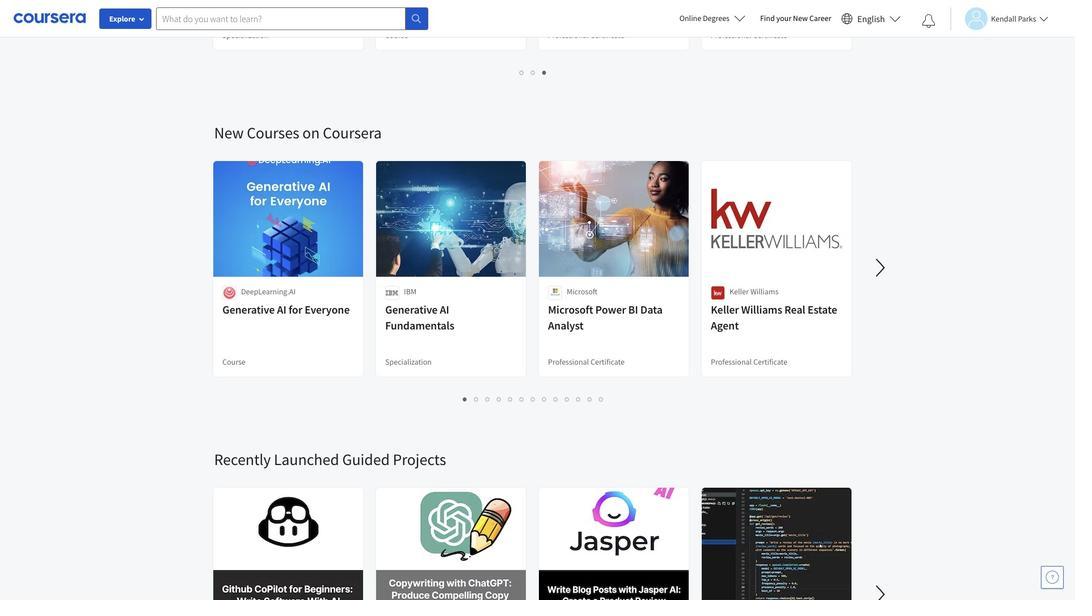 Task type: describe. For each thing, give the bounding box(es) containing it.
courses
[[247, 123, 300, 143]]

1 horizontal spatial 2 button
[[528, 66, 539, 79]]

generative ai for everyone
[[222, 303, 350, 317]]

4 button
[[494, 393, 505, 406]]

keller williams
[[730, 287, 779, 297]]

10 button
[[562, 393, 575, 406]]

3 for 2 button to the right 3 button
[[543, 67, 547, 78]]

fundamentals
[[385, 319, 454, 333]]

agent
[[711, 319, 739, 333]]

7
[[531, 394, 536, 405]]

new courses on coursera carousel element
[[209, 89, 1076, 416]]

your
[[777, 13, 792, 23]]

online degrees button
[[671, 6, 755, 31]]

projects
[[393, 450, 446, 470]]

12 button
[[585, 393, 597, 406]]

data
[[641, 303, 663, 317]]

recently launched guided projects
[[214, 450, 446, 470]]

ai for fundamentals
[[440, 303, 449, 317]]

2 for 2 button to the right 3 button
[[531, 67, 536, 78]]

ibm
[[404, 287, 417, 297]]

everyone
[[305, 303, 350, 317]]

launched
[[274, 450, 339, 470]]

2 for 3 button in the new courses on coursera carousel element
[[475, 394, 479, 405]]

specialization inside new courses on coursera carousel element
[[385, 357, 432, 367]]

7 button
[[528, 393, 539, 406]]

2 professional certificate link from the left
[[701, 0, 853, 51]]

online degrees
[[680, 13, 730, 23]]

jasper ai: writing a product review blog post guided project by coursera project network, image
[[539, 488, 690, 601]]

10 11 12 13
[[566, 394, 609, 405]]

10
[[566, 394, 575, 405]]

keller for keller williams real estate agent
[[711, 303, 739, 317]]

3 button for leftmost 2 button
[[483, 393, 494, 406]]

8 button
[[539, 393, 551, 406]]

5
[[509, 394, 513, 405]]

8
[[543, 394, 547, 405]]

for
[[289, 303, 302, 317]]

5 button
[[505, 393, 517, 406]]

guided
[[342, 450, 390, 470]]

real
[[785, 303, 806, 317]]

on
[[303, 123, 320, 143]]

microsoft image
[[548, 286, 562, 300]]

programmatic prompting with openai: refining and filtering guided project by coursera project network, image
[[702, 488, 853, 601]]

generative for generative ai fundamentals
[[385, 303, 438, 317]]

11 button
[[573, 393, 586, 406]]

13 button
[[596, 393, 609, 406]]

kendall parks button
[[951, 7, 1050, 30]]

copywriting with chatgpt: produce compelling copy that sells guided project by coursera project network, image
[[376, 488, 527, 601]]

generative ai fundamentals
[[385, 303, 454, 333]]

explore
[[109, 14, 135, 24]]

help center image
[[1046, 571, 1060, 585]]

ai for for
[[277, 303, 286, 317]]

kendall parks
[[992, 13, 1037, 24]]

course link
[[375, 0, 527, 51]]

english
[[858, 13, 886, 24]]

12
[[588, 394, 597, 405]]



Task type: vqa. For each thing, say whether or not it's contained in the screenshot.
&
no



Task type: locate. For each thing, give the bounding box(es) containing it.
0 horizontal spatial professional certificate link
[[538, 0, 690, 51]]

0 vertical spatial 2 button
[[528, 66, 539, 79]]

specialization
[[222, 30, 269, 40], [385, 357, 432, 367]]

1 vertical spatial new
[[214, 123, 244, 143]]

0 vertical spatial list
[[214, 66, 853, 79]]

2 button
[[528, 66, 539, 79], [471, 393, 483, 406]]

0 horizontal spatial ai
[[277, 303, 286, 317]]

2 list from the top
[[214, 393, 853, 406]]

keller williams image
[[711, 286, 725, 300]]

What do you want to learn? text field
[[156, 7, 406, 30]]

deeplearning.ai image
[[222, 286, 236, 300]]

keller up agent
[[711, 303, 739, 317]]

0 horizontal spatial course
[[222, 357, 245, 367]]

1 vertical spatial microsoft
[[548, 303, 593, 317]]

1 vertical spatial 3
[[486, 394, 491, 405]]

2 inside new courses on coursera carousel element
[[475, 394, 479, 405]]

find
[[761, 13, 775, 23]]

None search field
[[156, 7, 429, 30]]

new left courses
[[214, 123, 244, 143]]

microsoft power bi data analyst
[[548, 303, 663, 333]]

recently launched guided projects carousel element
[[209, 416, 1076, 601]]

power
[[596, 303, 626, 317]]

career
[[810, 13, 832, 23]]

next slide image inside 'recently launched guided projects carousel' element
[[867, 581, 895, 601]]

coursera image
[[14, 9, 86, 27]]

keller
[[730, 287, 749, 297], [711, 303, 739, 317]]

1 vertical spatial course
[[222, 357, 245, 367]]

0 vertical spatial 1 button
[[517, 66, 528, 79]]

0 vertical spatial 3 button
[[539, 66, 551, 79]]

explore button
[[99, 9, 152, 29]]

0 vertical spatial 3
[[543, 67, 547, 78]]

english button
[[838, 0, 906, 37]]

keller right keller williams image
[[730, 287, 749, 297]]

williams up keller williams real estate agent
[[751, 287, 779, 297]]

1 for 2 button to the right
[[520, 67, 525, 78]]

0 horizontal spatial specialization
[[222, 30, 269, 40]]

1 professional certificate link from the left
[[538, 0, 690, 51]]

0 vertical spatial 1
[[520, 67, 525, 78]]

1 horizontal spatial professional certificate link
[[701, 0, 853, 51]]

williams inside keller williams real estate agent
[[742, 303, 783, 317]]

1 next slide image from the top
[[867, 254, 895, 282]]

specialization down fundamentals
[[385, 357, 432, 367]]

0 vertical spatial 2
[[531, 67, 536, 78]]

0 horizontal spatial generative
[[222, 303, 275, 317]]

new inside new courses on coursera carousel element
[[214, 123, 244, 143]]

williams for williams
[[751, 287, 779, 297]]

1 inside new courses on coursera carousel element
[[463, 394, 468, 405]]

3 for 3 button in the new courses on coursera carousel element
[[486, 394, 491, 405]]

3
[[543, 67, 547, 78], [486, 394, 491, 405]]

1 button
[[517, 66, 528, 79], [460, 393, 471, 406]]

certificate
[[591, 30, 625, 40], [754, 30, 788, 40], [591, 357, 625, 367], [754, 357, 788, 367]]

professional certificate link
[[538, 0, 690, 51], [701, 0, 853, 51]]

professional
[[548, 30, 589, 40], [711, 30, 752, 40], [548, 357, 589, 367], [711, 357, 752, 367]]

microsoft for microsoft power bi data analyst
[[548, 303, 593, 317]]

0 horizontal spatial 2
[[475, 394, 479, 405]]

find your new career link
[[755, 11, 838, 26]]

1 ai from the left
[[277, 303, 286, 317]]

williams for certificate
[[742, 303, 783, 317]]

new right your
[[794, 13, 809, 23]]

1 horizontal spatial new
[[794, 13, 809, 23]]

find your new career
[[761, 13, 832, 23]]

1 horizontal spatial generative
[[385, 303, 438, 317]]

2
[[531, 67, 536, 78], [475, 394, 479, 405]]

1
[[520, 67, 525, 78], [463, 394, 468, 405]]

1 vertical spatial specialization
[[385, 357, 432, 367]]

1 generative from the left
[[222, 303, 275, 317]]

1 horizontal spatial 1 button
[[517, 66, 528, 79]]

0 vertical spatial new
[[794, 13, 809, 23]]

deeplearning.ai
[[241, 287, 296, 297]]

generative
[[222, 303, 275, 317], [385, 303, 438, 317]]

microsoft for microsoft
[[567, 287, 598, 297]]

0 vertical spatial next slide image
[[867, 254, 895, 282]]

microsoft right microsoft image
[[567, 287, 598, 297]]

1 button for 2 button to the right
[[517, 66, 528, 79]]

specialization down what do you want to learn? text field
[[222, 30, 269, 40]]

keller inside keller williams real estate agent
[[711, 303, 739, 317]]

0 vertical spatial williams
[[751, 287, 779, 297]]

show notifications image
[[923, 14, 936, 28]]

1 list from the top
[[214, 66, 853, 79]]

estate
[[808, 303, 838, 317]]

0 horizontal spatial 3
[[486, 394, 491, 405]]

1 vertical spatial 1
[[463, 394, 468, 405]]

6
[[520, 394, 525, 405]]

0 vertical spatial specialization
[[222, 30, 269, 40]]

keller for keller williams
[[730, 287, 749, 297]]

1 horizontal spatial specialization
[[385, 357, 432, 367]]

professional certificate
[[548, 30, 625, 40], [711, 30, 788, 40], [548, 357, 625, 367], [711, 357, 788, 367]]

1 vertical spatial 3 button
[[483, 393, 494, 406]]

next slide image inside new courses on coursera carousel element
[[867, 254, 895, 282]]

1 vertical spatial 2 button
[[471, 393, 483, 406]]

13
[[600, 394, 609, 405]]

list inside new courses on coursera carousel element
[[214, 393, 853, 406]]

0 vertical spatial course
[[385, 30, 408, 40]]

next slide image for projects
[[867, 581, 895, 601]]

1 vertical spatial 1 button
[[460, 393, 471, 406]]

ai up fundamentals
[[440, 303, 449, 317]]

1 horizontal spatial 3
[[543, 67, 547, 78]]

generative for generative ai for everyone
[[222, 303, 275, 317]]

specialization link
[[212, 0, 364, 51]]

3 button for 2 button to the right
[[539, 66, 551, 79]]

9
[[554, 394, 559, 405]]

generative down ibm
[[385, 303, 438, 317]]

degrees
[[703, 13, 730, 23]]

new inside find your new career 'link'
[[794, 13, 809, 23]]

3 button
[[539, 66, 551, 79], [483, 393, 494, 406]]

generative inside generative ai fundamentals
[[385, 303, 438, 317]]

generative down deeplearning.ai 'icon'
[[222, 303, 275, 317]]

0 vertical spatial microsoft
[[567, 287, 598, 297]]

1 horizontal spatial 3 button
[[539, 66, 551, 79]]

course
[[385, 30, 408, 40], [222, 357, 245, 367]]

github copilot for beginners: write software with ai guided project by coursera project network, image
[[213, 488, 364, 601]]

1 vertical spatial 2
[[475, 394, 479, 405]]

1 button for leftmost 2 button
[[460, 393, 471, 406]]

3 inside new courses on coursera carousel element
[[486, 394, 491, 405]]

1 for leftmost 2 button
[[463, 394, 468, 405]]

1 vertical spatial williams
[[742, 303, 783, 317]]

keller williams real estate agent
[[711, 303, 838, 333]]

ai inside generative ai fundamentals
[[440, 303, 449, 317]]

ai
[[277, 303, 286, 317], [440, 303, 449, 317]]

next slide image for coursera
[[867, 254, 895, 282]]

0 vertical spatial keller
[[730, 287, 749, 297]]

ibm image
[[385, 286, 399, 300]]

1 horizontal spatial ai
[[440, 303, 449, 317]]

microsoft inside microsoft power bi data analyst
[[548, 303, 593, 317]]

next slide image
[[867, 254, 895, 282], [867, 581, 895, 601]]

9 button
[[551, 393, 562, 406]]

3 button inside new courses on coursera carousel element
[[483, 393, 494, 406]]

11
[[577, 394, 586, 405]]

analyst
[[548, 319, 584, 333]]

parks
[[1019, 13, 1037, 24]]

1 horizontal spatial 2
[[531, 67, 536, 78]]

2 ai from the left
[[440, 303, 449, 317]]

1 vertical spatial list
[[214, 393, 853, 406]]

recently
[[214, 450, 271, 470]]

course inside new courses on coursera carousel element
[[222, 357, 245, 367]]

list
[[214, 66, 853, 79], [214, 393, 853, 406]]

kendall
[[992, 13, 1017, 24]]

1 horizontal spatial 1
[[520, 67, 525, 78]]

coursera
[[323, 123, 382, 143]]

ai left for
[[277, 303, 286, 317]]

0 horizontal spatial 2 button
[[471, 393, 483, 406]]

microsoft up analyst
[[548, 303, 593, 317]]

4
[[497, 394, 502, 405]]

new
[[794, 13, 809, 23], [214, 123, 244, 143]]

course inside course link
[[385, 30, 408, 40]]

6 button
[[517, 393, 528, 406]]

online
[[680, 13, 702, 23]]

0 horizontal spatial 1
[[463, 394, 468, 405]]

2 generative from the left
[[385, 303, 438, 317]]

new courses on coursera
[[214, 123, 382, 143]]

microsoft
[[567, 287, 598, 297], [548, 303, 593, 317]]

williams
[[751, 287, 779, 297], [742, 303, 783, 317]]

0 horizontal spatial 1 button
[[460, 393, 471, 406]]

1 horizontal spatial course
[[385, 30, 408, 40]]

williams down keller williams
[[742, 303, 783, 317]]

0 horizontal spatial new
[[214, 123, 244, 143]]

2 next slide image from the top
[[867, 581, 895, 601]]

1 vertical spatial keller
[[711, 303, 739, 317]]

bi
[[629, 303, 638, 317]]

0 horizontal spatial 3 button
[[483, 393, 494, 406]]

1 vertical spatial next slide image
[[867, 581, 895, 601]]



